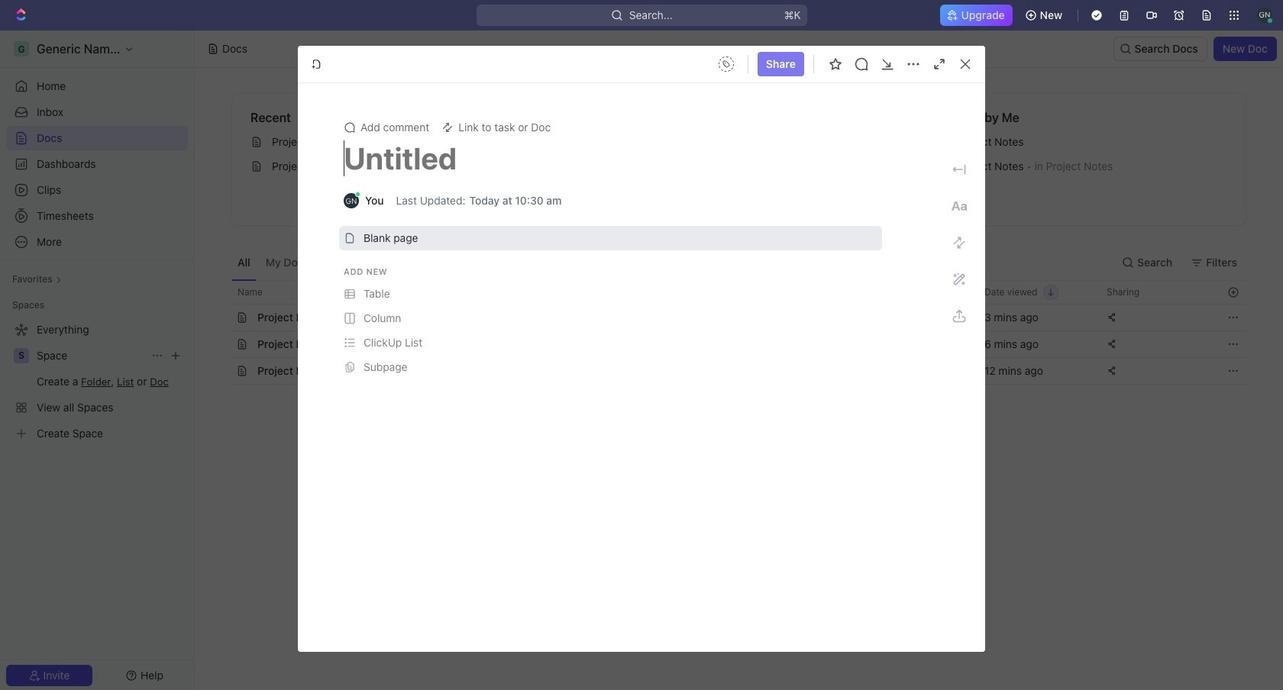 Task type: describe. For each thing, give the bounding box(es) containing it.
title text field
[[344, 140, 878, 176]]

2 row from the top
[[215, 304, 1247, 332]]

4 row from the top
[[215, 358, 1247, 385]]

2 column header from the left
[[853, 280, 976, 305]]

cell for 1st row from the bottom of the page
[[215, 358, 231, 384]]

dropdown menu image
[[714, 52, 739, 76]]

1 column header from the left
[[215, 280, 231, 305]]

1 row from the top
[[215, 280, 1247, 305]]



Task type: locate. For each thing, give the bounding box(es) containing it.
sidebar navigation
[[0, 31, 195, 691]]

column header
[[215, 280, 231, 305], [853, 280, 976, 305]]

tab list
[[231, 244, 610, 280]]

cell
[[215, 305, 231, 331], [853, 305, 976, 331], [215, 332, 231, 358], [215, 358, 231, 384]]

table
[[215, 280, 1247, 385]]

space, , element
[[14, 348, 29, 364]]

cell for third row from the bottom of the page
[[215, 305, 231, 331]]

cell for third row from the top
[[215, 332, 231, 358]]

0 horizontal spatial column header
[[215, 280, 231, 305]]

row
[[215, 280, 1247, 305], [215, 304, 1247, 332], [215, 331, 1247, 358], [215, 358, 1247, 385]]

1 horizontal spatial column header
[[853, 280, 976, 305]]

3 row from the top
[[215, 331, 1247, 358]]



Task type: vqa. For each thing, say whether or not it's contained in the screenshot.
the rightmost "TIMELINE"
no



